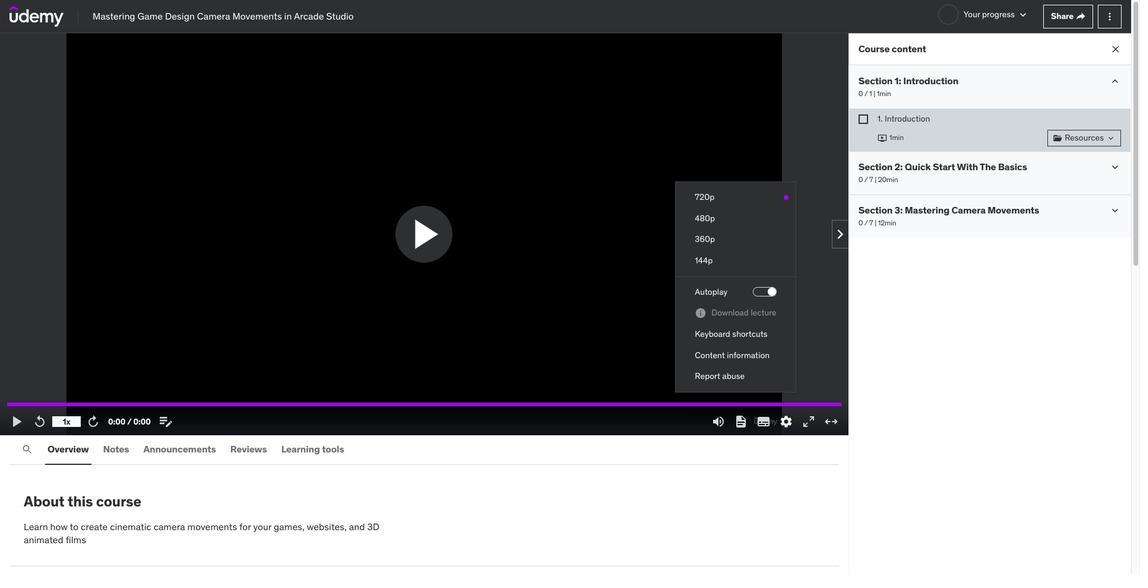 Task type: vqa. For each thing, say whether or not it's contained in the screenshot.
the "/"
yes



Task type: describe. For each thing, give the bounding box(es) containing it.
section 1: introduction button
[[859, 75, 959, 87]]

0 inside section 2: quick start with the basics 0 / 7 | 20min
[[859, 175, 863, 184]]

keyboard shortcuts
[[695, 329, 768, 340]]

get info image
[[695, 308, 707, 320]]

start
[[933, 161, 955, 173]]

resolution group
[[676, 187, 796, 272]]

udemy image
[[10, 6, 64, 26]]

play image
[[10, 415, 24, 429]]

autoplay
[[695, 287, 728, 297]]

480p
[[695, 213, 715, 224]]

close course content sidebar image
[[1110, 43, 1122, 55]]

announcements
[[143, 444, 216, 456]]

transcript in sidebar region image
[[734, 415, 748, 429]]

download lecture
[[712, 308, 777, 319]]

| inside section 1: introduction 0 / 1 | 1min
[[874, 89, 876, 98]]

xsmall image right resources
[[1107, 133, 1116, 143]]

1x
[[63, 417, 70, 427]]

overview button
[[45, 436, 91, 464]]

search image
[[21, 444, 33, 456]]

1x button
[[52, 412, 81, 432]]

cinematic
[[110, 521, 151, 533]]

course
[[859, 43, 890, 55]]

progress
[[982, 9, 1015, 20]]

report abuse
[[695, 371, 745, 382]]

create
[[81, 521, 108, 533]]

the
[[980, 161, 996, 173]]

small image
[[1017, 9, 1029, 21]]

quick
[[905, 161, 931, 173]]

autoplay button
[[676, 282, 796, 303]]

report
[[695, 371, 721, 382]]

7 inside "section 3: mastering camera movements 0 / 7 | 12min"
[[870, 218, 873, 227]]

this
[[68, 493, 93, 511]]

reviews
[[230, 444, 267, 456]]

mastering inside "section 3: mastering camera movements 0 / 7 | 12min"
[[905, 204, 950, 216]]

how
[[50, 521, 68, 533]]

content
[[892, 43, 926, 55]]

course content
[[859, 43, 926, 55]]

mastering game design camera movements in arcade studio
[[93, 10, 354, 22]]

section 2: quick start with the basics button
[[859, 161, 1027, 173]]

movements for design
[[233, 10, 282, 22]]

1min inside section 1: introduction 0 / 1 | 1min
[[877, 89, 891, 98]]

1
[[870, 89, 872, 98]]

1.
[[878, 113, 883, 124]]

report abuse button
[[676, 367, 796, 388]]

movements for mastering
[[988, 204, 1040, 216]]

notes
[[103, 444, 129, 456]]

480p button
[[676, 208, 796, 230]]

notes button
[[101, 436, 132, 464]]

720p button
[[676, 187, 796, 208]]

course
[[96, 493, 141, 511]]

keyboard shortcuts button
[[676, 324, 796, 346]]

shortcuts
[[733, 329, 768, 340]]

learn
[[24, 521, 48, 533]]

information
[[727, 350, 770, 361]]

download
[[712, 308, 749, 319]]

arcade
[[294, 10, 324, 22]]

camera for design
[[197, 10, 230, 22]]

your
[[964, 9, 980, 20]]

your
[[253, 521, 272, 533]]

camera for mastering
[[952, 204, 986, 216]]

reviews button
[[228, 436, 269, 464]]

game
[[138, 10, 163, 22]]

720p
[[695, 192, 715, 203]]

small image for section 1: introduction
[[1109, 75, 1121, 87]]

lecture
[[751, 308, 777, 319]]

games,
[[274, 521, 305, 533]]

12min
[[878, 218, 896, 227]]

1 vertical spatial 1min
[[890, 133, 904, 142]]

mute image
[[711, 415, 726, 429]]

learning tools button
[[279, 436, 347, 464]]

section for section 3: mastering camera movements
[[859, 204, 893, 216]]

fullscreen image
[[802, 415, 816, 429]]

0 inside "section 3: mastering camera movements 0 / 7 | 12min"
[[859, 218, 863, 227]]

20min
[[878, 175, 898, 184]]

360p
[[695, 234, 715, 245]]

settings image
[[779, 415, 793, 429]]

1:
[[895, 75, 902, 87]]

progress bar slider
[[7, 398, 841, 412]]

websites,
[[307, 521, 347, 533]]

3:
[[895, 204, 903, 216]]

forward 5 seconds image
[[86, 415, 100, 429]]

play video image
[[408, 216, 446, 254]]



Task type: locate. For each thing, give the bounding box(es) containing it.
1 vertical spatial |
[[875, 175, 877, 184]]

1 vertical spatial section
[[859, 161, 893, 173]]

1 vertical spatial small image
[[1109, 161, 1121, 173]]

0 vertical spatial |
[[874, 89, 876, 98]]

| inside section 2: quick start with the basics 0 / 7 | 20min
[[875, 175, 877, 184]]

2 0:00 from the left
[[133, 417, 151, 427]]

/ inside "section 3: mastering camera movements 0 / 7 | 12min"
[[865, 218, 868, 227]]

/ left 1
[[865, 89, 868, 98]]

content information button
[[676, 346, 796, 367]]

play introduction image
[[878, 133, 887, 143]]

1 0 from the top
[[859, 89, 863, 98]]

expanded view image
[[824, 415, 839, 429]]

1min right 1
[[877, 89, 891, 98]]

1 horizontal spatial mastering
[[905, 204, 950, 216]]

camera
[[197, 10, 230, 22], [952, 204, 986, 216]]

introduction right 1: at the top right of page
[[904, 75, 959, 87]]

camera
[[154, 521, 185, 533]]

movements inside "section 3: mastering camera movements 0 / 7 | 12min"
[[988, 204, 1040, 216]]

3 0 from the top
[[859, 218, 863, 227]]

0 vertical spatial introduction
[[904, 75, 959, 87]]

3d
[[367, 521, 380, 533]]

0 left "20min" on the right of page
[[859, 175, 863, 184]]

1 horizontal spatial movements
[[988, 204, 1040, 216]]

1 small image from the top
[[1109, 75, 1121, 87]]

1min right play introduction icon
[[890, 133, 904, 142]]

menu
[[676, 182, 796, 393]]

camera down with
[[952, 204, 986, 216]]

tools
[[322, 444, 344, 456]]

camera inside "section 3: mastering camera movements 0 / 7 | 12min"
[[952, 204, 986, 216]]

0 vertical spatial 7
[[870, 175, 873, 184]]

animated
[[24, 535, 63, 547]]

subtitles image
[[757, 415, 771, 429]]

1 section from the top
[[859, 75, 893, 87]]

rewind 5 seconds image
[[33, 415, 47, 429]]

0 vertical spatial small image
[[1109, 75, 1121, 87]]

2:
[[895, 161, 903, 173]]

/
[[865, 89, 868, 98], [865, 175, 868, 184], [865, 218, 868, 227], [127, 417, 132, 427]]

overview
[[48, 444, 89, 456]]

section for section 1: introduction
[[859, 75, 893, 87]]

section
[[859, 75, 893, 87], [859, 161, 893, 173], [859, 204, 893, 216]]

1 vertical spatial movements
[[988, 204, 1040, 216]]

section up "20min" on the right of page
[[859, 161, 893, 173]]

/ up notes
[[127, 417, 132, 427]]

studio
[[326, 10, 354, 22]]

design
[[165, 10, 195, 22]]

0 horizontal spatial 0:00
[[108, 417, 125, 427]]

mastering
[[93, 10, 135, 22], [905, 204, 950, 216]]

| left 12min
[[875, 218, 877, 227]]

about
[[24, 493, 65, 511]]

1 vertical spatial 7
[[870, 218, 873, 227]]

2 vertical spatial small image
[[1109, 205, 1121, 217]]

with
[[957, 161, 978, 173]]

section up 1
[[859, 75, 893, 87]]

1 7 from the top
[[870, 175, 873, 184]]

announcements button
[[141, 436, 218, 464]]

0 vertical spatial section
[[859, 75, 893, 87]]

add note image
[[158, 415, 173, 429]]

/ left "20min" on the right of page
[[865, 175, 868, 184]]

section 1: introduction 0 / 1 | 1min
[[859, 75, 959, 98]]

small image for section 3: mastering camera movements
[[1109, 205, 1121, 217]]

basics
[[998, 161, 1027, 173]]

1. introduction
[[878, 113, 930, 124]]

section up 12min
[[859, 204, 893, 216]]

keyboard
[[695, 329, 731, 340]]

0 inside section 1: introduction 0 / 1 | 1min
[[859, 89, 863, 98]]

2 section from the top
[[859, 161, 893, 173]]

144p
[[695, 255, 713, 266]]

1min
[[877, 89, 891, 98], [890, 133, 904, 142]]

1 vertical spatial camera
[[952, 204, 986, 216]]

2 0 from the top
[[859, 175, 863, 184]]

introduction
[[904, 75, 959, 87], [885, 113, 930, 124]]

2 vertical spatial section
[[859, 204, 893, 216]]

movements
[[233, 10, 282, 22], [988, 204, 1040, 216]]

content
[[695, 350, 725, 361]]

section inside "section 3: mastering camera movements 0 / 7 | 12min"
[[859, 204, 893, 216]]

introduction right 1.
[[885, 113, 930, 124]]

0:00 right the forward 5 seconds image
[[108, 417, 125, 427]]

small image
[[1109, 75, 1121, 87], [1109, 161, 1121, 173], [1109, 205, 1121, 217]]

| right 1
[[874, 89, 876, 98]]

|
[[874, 89, 876, 98], [875, 175, 877, 184], [875, 218, 877, 227]]

go to next lecture image
[[831, 225, 850, 244]]

2 vertical spatial 0
[[859, 218, 863, 227]]

/ inside section 2: quick start with the basics 0 / 7 | 20min
[[865, 175, 868, 184]]

actions image
[[1104, 10, 1116, 22]]

0 horizontal spatial mastering
[[93, 10, 135, 22]]

section inside section 1: introduction 0 / 1 | 1min
[[859, 75, 893, 87]]

your progress button
[[938, 4, 1029, 25]]

2 small image from the top
[[1109, 161, 1121, 173]]

your progress
[[964, 9, 1015, 20]]

2 7 from the top
[[870, 218, 873, 227]]

0 left 1
[[859, 89, 863, 98]]

movements down basics on the top right of the page
[[988, 204, 1040, 216]]

0:00 left the add note icon
[[133, 417, 151, 427]]

/ inside section 1: introduction 0 / 1 | 1min
[[865, 89, 868, 98]]

xsmall image
[[1076, 12, 1086, 21], [859, 115, 868, 124], [1053, 133, 1063, 143], [1107, 133, 1116, 143]]

xsmall image left 1.
[[859, 115, 868, 124]]

1 vertical spatial 0
[[859, 175, 863, 184]]

/ left 12min
[[865, 218, 868, 227]]

to
[[70, 521, 79, 533]]

learning tools
[[281, 444, 344, 456]]

sidebar element
[[849, 33, 1131, 575]]

3 small image from the top
[[1109, 205, 1121, 217]]

xsmall image inside the share button
[[1076, 12, 1086, 21]]

section 3: mastering camera movements 0 / 7 | 12min
[[859, 204, 1040, 227]]

7 left 12min
[[870, 218, 873, 227]]

section inside section 2: quick start with the basics 0 / 7 | 20min
[[859, 161, 893, 173]]

menu containing 720p
[[676, 182, 796, 393]]

xsmall image left resources
[[1053, 133, 1063, 143]]

share
[[1051, 11, 1074, 21]]

learning
[[281, 444, 320, 456]]

0 horizontal spatial camera
[[197, 10, 230, 22]]

abuse
[[723, 371, 745, 382]]

| left "20min" on the right of page
[[875, 175, 877, 184]]

1 0:00 from the left
[[108, 417, 125, 427]]

0 vertical spatial 0
[[859, 89, 863, 98]]

0 vertical spatial mastering
[[93, 10, 135, 22]]

movements
[[187, 521, 237, 533]]

xsmall image right share
[[1076, 12, 1086, 21]]

in
[[284, 10, 292, 22]]

0:00
[[108, 417, 125, 427], [133, 417, 151, 427]]

7 left "20min" on the right of page
[[870, 175, 873, 184]]

resources button
[[1048, 130, 1121, 146]]

mastering game design camera movements in arcade studio link
[[93, 10, 354, 23]]

360p button
[[676, 230, 796, 251]]

1 horizontal spatial 0:00
[[133, 417, 151, 427]]

1 vertical spatial introduction
[[885, 113, 930, 124]]

movements left in
[[233, 10, 282, 22]]

small image for section 2: quick start with the basics
[[1109, 161, 1121, 173]]

7 inside section 2: quick start with the basics 0 / 7 | 20min
[[870, 175, 873, 184]]

content information
[[695, 350, 770, 361]]

0 vertical spatial camera
[[197, 10, 230, 22]]

share button
[[1044, 4, 1093, 28]]

0 vertical spatial 1min
[[877, 89, 891, 98]]

7
[[870, 175, 873, 184], [870, 218, 873, 227]]

1 vertical spatial mastering
[[905, 204, 950, 216]]

and
[[349, 521, 365, 533]]

resources
[[1065, 132, 1104, 143]]

mastering right 3:
[[905, 204, 950, 216]]

0 horizontal spatial movements
[[233, 10, 282, 22]]

144p button
[[676, 251, 796, 272]]

about this course
[[24, 493, 141, 511]]

| inside "section 3: mastering camera movements 0 / 7 | 12min"
[[875, 218, 877, 227]]

section 3: mastering camera movements button
[[859, 204, 1040, 216]]

camera right design
[[197, 10, 230, 22]]

0 right "go to next lecture" icon
[[859, 218, 863, 227]]

0 vertical spatial movements
[[233, 10, 282, 22]]

0
[[859, 89, 863, 98], [859, 175, 863, 184], [859, 218, 863, 227]]

2 vertical spatial |
[[875, 218, 877, 227]]

0:00 / 0:00
[[108, 417, 151, 427]]

films
[[66, 535, 86, 547]]

for
[[239, 521, 251, 533]]

section for section 2: quick start with the basics
[[859, 161, 893, 173]]

learn how to create cinematic camera movements for your games, websites, and 3d animated films
[[24, 521, 380, 547]]

section 2: quick start with the basics 0 / 7 | 20min
[[859, 161, 1027, 184]]

1 horizontal spatial camera
[[952, 204, 986, 216]]

3 section from the top
[[859, 204, 893, 216]]

introduction inside section 1: introduction 0 / 1 | 1min
[[904, 75, 959, 87]]

mastering left the game
[[93, 10, 135, 22]]



